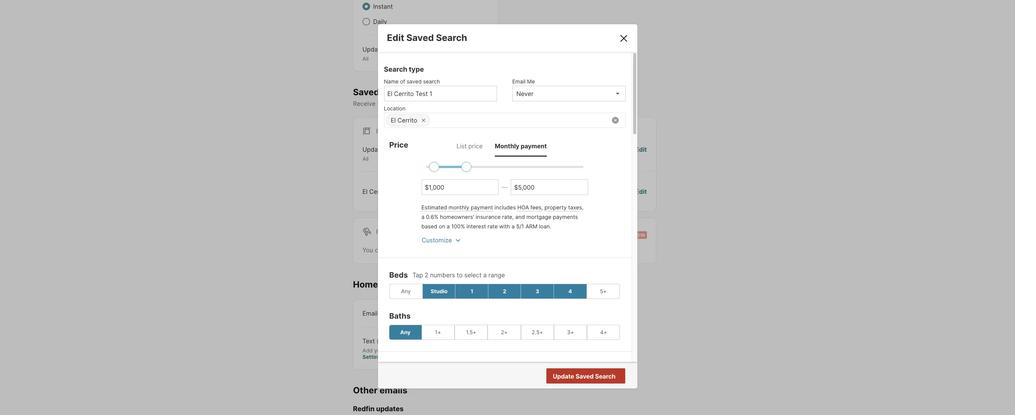 Task type: vqa. For each thing, say whether or not it's contained in the screenshot.
anytime
no



Task type: describe. For each thing, give the bounding box(es) containing it.
of
[[400, 78, 406, 84]]

no for no results
[[586, 373, 594, 380]]

updates
[[376, 405, 404, 413]]

el for el cerrito
[[391, 116, 396, 124]]

add
[[363, 347, 373, 353]]

price
[[390, 140, 409, 149]]

saved inside saved searches receive timely notifications based on your preferred search filters.
[[353, 87, 380, 97]]

monthly
[[449, 204, 470, 210]]

homeowners'
[[440, 214, 475, 220]]

searching
[[472, 246, 500, 254]]

preferred
[[476, 100, 503, 107]]

customize
[[422, 236, 452, 244]]

1 inside checkbox
[[471, 288, 474, 295]]

list
[[457, 142, 467, 150]]

range
[[489, 271, 505, 279]]

can
[[375, 246, 386, 254]]

redfin updates
[[353, 405, 404, 413]]

filters.
[[526, 100, 543, 107]]

2.5+ radio
[[521, 325, 554, 340]]

update for edit button to the middle
[[363, 146, 384, 153]]

3+ radio
[[554, 325, 587, 340]]

cerrito for el cerrito
[[398, 116, 418, 124]]

tours
[[380, 279, 403, 290]]

email me
[[513, 78, 535, 84]]

with
[[500, 223, 511, 229]]

receive
[[353, 100, 376, 107]]

0.6
[[426, 214, 434, 220]]

while
[[455, 246, 470, 254]]

0 vertical spatial edit button
[[478, 45, 490, 62]]

4 checkbox
[[554, 284, 587, 299]]

for
[[501, 246, 509, 254]]

edit saved search
[[387, 32, 468, 43]]

1+ radio
[[422, 325, 455, 340]]

1 checkbox
[[456, 284, 489, 299]]

emails for other emails
[[380, 385, 408, 396]]

instant
[[373, 3, 393, 10]]

saved
[[407, 78, 422, 84]]

4
[[569, 288, 572, 295]]

notifications
[[397, 100, 432, 107]]

redfin
[[353, 405, 375, 413]]

% inside % homeowners' insurance rate, and mortgage payments based on a
[[434, 214, 439, 220]]

1 , from the left
[[542, 204, 543, 210]]

clear input button
[[612, 117, 619, 124]]

rate,
[[503, 214, 514, 220]]

Instant radio
[[363, 3, 370, 10]]

.
[[385, 354, 386, 360]]

type
[[409, 65, 424, 73]]

property
[[545, 204, 567, 210]]

number
[[404, 347, 423, 353]]

update types all for edit button to the top
[[363, 46, 402, 62]]

2 inside 2 option
[[503, 288, 507, 295]]

email for email
[[363, 309, 378, 317]]

daily
[[373, 18, 387, 25]]

mortgage
[[527, 214, 552, 220]]

0 vertical spatial 1
[[405, 188, 408, 195]]

me
[[527, 78, 535, 84]]

edit for edit button to the top
[[478, 46, 490, 53]]

cerrito for el cerrito test 1
[[370, 188, 389, 195]]

in
[[425, 347, 429, 353]]

you can create saved searches while searching for
[[363, 246, 511, 254]]

on inside % homeowners' insurance rate, and mortgage payments based on a
[[439, 223, 446, 229]]

el for el cerrito test 1
[[363, 188, 368, 195]]

el cerrito
[[391, 116, 418, 124]]

customize button
[[422, 231, 463, 246]]

payments
[[553, 214, 578, 220]]

maximum price slider
[[462, 162, 472, 172]]

saved searches receive timely notifications based on your preferred search filters.
[[353, 87, 543, 107]]

Daily radio
[[363, 18, 370, 25]]

monthly payment
[[495, 142, 547, 150]]

2+
[[501, 329, 508, 336]]

name of saved search
[[384, 78, 440, 84]]

for for for rent
[[376, 228, 389, 236]]

4+ radio
[[587, 325, 621, 340]]

100
[[452, 223, 461, 229]]

list price element
[[457, 135, 483, 157]]

1 vertical spatial edit button
[[636, 145, 647, 162]]

beds
[[390, 270, 408, 280]]

2.5+
[[532, 329, 543, 336]]

taxes
[[569, 204, 582, 210]]

name of saved search element
[[384, 74, 494, 86]]

Enter min text field
[[425, 184, 496, 191]]

3
[[536, 288, 540, 295]]

saved right create
[[407, 246, 425, 254]]

to
[[457, 271, 463, 279]]

2 vertical spatial edit button
[[636, 187, 647, 196]]

search type
[[384, 65, 424, 73]]

hoa
[[518, 204, 529, 210]]

location element
[[384, 101, 622, 113]]

text (sms)
[[363, 337, 394, 345]]

100 % interest rate with a 5/1 arm loan.
[[452, 223, 552, 229]]

estimated
[[422, 204, 447, 210]]

test
[[391, 188, 403, 195]]

numbers
[[430, 271, 455, 279]]

search for edit saved search
[[436, 32, 468, 43]]

a left the 5/1
[[512, 223, 515, 229]]

edit for edit button to the middle
[[636, 146, 647, 153]]

saved up type
[[407, 32, 434, 43]]

Any checkbox
[[390, 284, 423, 299]]

price
[[469, 142, 483, 150]]

account settings link
[[363, 347, 453, 360]]

searches inside saved searches receive timely notifications based on your preferred search filters.
[[382, 87, 422, 97]]

tap 2 numbers to select a range
[[413, 271, 505, 279]]

estimated monthly payment includes hoa fees , property taxes
[[422, 204, 582, 210]]

monthly
[[495, 142, 520, 150]]

list price
[[457, 142, 483, 150]]

0 horizontal spatial payment
[[471, 204, 493, 210]]

select
[[465, 271, 482, 279]]

a left range
[[484, 271, 487, 279]]

5/1
[[517, 223, 524, 229]]

you
[[363, 246, 373, 254]]



Task type: locate. For each thing, give the bounding box(es) containing it.
0 horizontal spatial ,
[[542, 204, 543, 210]]

, down no emails
[[582, 204, 584, 210]]

based down 0.6
[[422, 223, 438, 229]]

search left filters.
[[505, 100, 524, 107]]

1 horizontal spatial on
[[453, 100, 460, 107]]

1 vertical spatial any
[[401, 329, 411, 336]]

tap
[[413, 271, 423, 279]]

0 horizontal spatial search
[[423, 78, 440, 84]]

1 vertical spatial 1
[[471, 288, 474, 295]]

Name of saved search text field
[[388, 90, 494, 97]]

0 vertical spatial on
[[453, 100, 460, 107]]

3 checkbox
[[521, 284, 555, 299]]

home tours
[[353, 279, 403, 290]]

baths
[[390, 311, 411, 321]]

for left rent
[[376, 228, 389, 236]]

any inside option
[[402, 288, 411, 295]]

monthly payment element
[[495, 135, 547, 157]]

0 vertical spatial based
[[434, 100, 451, 107]]

search inside dialog
[[423, 78, 440, 84]]

payment right monthly
[[521, 142, 547, 150]]

search
[[436, 32, 468, 43], [384, 65, 408, 73], [595, 373, 616, 380]]

0 horizontal spatial no
[[577, 188, 585, 195]]

%
[[434, 214, 439, 220], [461, 223, 465, 229]]

update left the "no results" on the right of page
[[553, 373, 575, 380]]

2 down range
[[503, 288, 507, 295]]

no left results
[[586, 373, 594, 380]]

1 vertical spatial option group
[[389, 325, 621, 340]]

Studio checkbox
[[423, 284, 456, 299]]

types down for sale on the left top
[[386, 146, 402, 153]]

1 horizontal spatial no
[[586, 373, 594, 380]]

0 horizontal spatial search
[[384, 65, 408, 73]]

search for update saved search
[[595, 373, 616, 380]]

searches down customize
[[427, 246, 453, 254]]

no inside button
[[586, 373, 594, 380]]

email me element
[[513, 74, 622, 86]]

add your phone number in
[[363, 347, 431, 353]]

account
[[431, 347, 453, 353]]

0 horizontal spatial 1
[[405, 188, 408, 195]]

4+
[[601, 329, 608, 336]]

% down homeowners'
[[461, 223, 465, 229]]

email left me
[[513, 78, 526, 84]]

None search field
[[430, 113, 626, 128]]

cerrito left the test
[[370, 188, 389, 195]]

0 vertical spatial search
[[436, 32, 468, 43]]

any for studio
[[402, 288, 411, 295]]

all for edit button to the top
[[363, 55, 369, 62]]

name
[[384, 78, 399, 84]]

any for 1+
[[401, 329, 411, 336]]

rate
[[488, 223, 498, 229]]

1 vertical spatial cerrito
[[370, 188, 389, 195]]

types up search type
[[386, 46, 402, 53]]

0 horizontal spatial email
[[363, 309, 378, 317]]

none search field inside edit saved search dialog
[[430, 113, 626, 128]]

search up the name of saved search text field
[[423, 78, 440, 84]]

update types all for edit button to the middle
[[363, 146, 402, 162]]

1 horizontal spatial email
[[513, 78, 526, 84]]

1 vertical spatial searches
[[427, 246, 453, 254]]

update down for sale on the left top
[[363, 146, 384, 153]]

cerrito
[[398, 116, 418, 124], [370, 188, 389, 195]]

1 vertical spatial for
[[376, 228, 389, 236]]

your
[[462, 100, 474, 107], [374, 347, 386, 353]]

update for edit button to the top
[[363, 46, 384, 53]]

1 vertical spatial search
[[384, 65, 408, 73]]

for sale
[[376, 128, 405, 135]]

1 horizontal spatial el
[[391, 116, 396, 124]]

0 vertical spatial update types all
[[363, 46, 402, 62]]

1 horizontal spatial your
[[462, 100, 474, 107]]

a left 0.6
[[422, 214, 425, 220]]

cerrito up sale
[[398, 116, 418, 124]]

other
[[353, 385, 378, 396]]

2 right tap
[[425, 271, 429, 279]]

None checkbox
[[465, 336, 490, 347]]

el up for sale on the left top
[[391, 116, 396, 124]]

saved left results
[[576, 373, 594, 380]]

all for edit button to the middle
[[363, 156, 369, 162]]

el left the test
[[363, 188, 368, 195]]

update types all up search type
[[363, 46, 402, 62]]

0 horizontal spatial on
[[439, 223, 446, 229]]

0 vertical spatial types
[[386, 46, 402, 53]]

3+
[[567, 329, 574, 336]]

0 vertical spatial update
[[363, 46, 384, 53]]

results
[[595, 373, 615, 380]]

1 vertical spatial based
[[422, 223, 438, 229]]

search inside update saved search button
[[595, 373, 616, 380]]

edit for edit saved search
[[387, 32, 405, 43]]

based inside % homeowners' insurance rate, and mortgage payments based on a
[[422, 223, 438, 229]]

0 horizontal spatial searches
[[382, 87, 422, 97]]

0 vertical spatial no
[[577, 188, 585, 195]]

a inside , a
[[422, 214, 425, 220]]

1 horizontal spatial cerrito
[[398, 116, 418, 124]]

minimum price slider
[[429, 162, 439, 172]]

0 horizontal spatial %
[[434, 214, 439, 220]]

el
[[391, 116, 396, 124], [363, 188, 368, 195]]

1 horizontal spatial search
[[436, 32, 468, 43]]

no results
[[586, 373, 615, 380]]

cerrito inside edit saved search dialog
[[398, 116, 418, 124]]

no up the taxes
[[577, 188, 585, 195]]

% homeowners' insurance rate, and mortgage payments based on a
[[422, 214, 578, 229]]

1 horizontal spatial emails
[[587, 188, 605, 195]]

payment up insurance
[[471, 204, 493, 210]]

1 horizontal spatial ,
[[582, 204, 584, 210]]

0 vertical spatial any
[[402, 288, 411, 295]]

a
[[422, 214, 425, 220], [447, 223, 450, 229], [512, 223, 515, 229], [484, 271, 487, 279]]

2 checkbox
[[488, 284, 522, 299]]

create
[[387, 246, 405, 254]]

email up text
[[363, 309, 378, 317]]

2 update types all from the top
[[363, 146, 402, 162]]

1 vertical spatial update
[[363, 146, 384, 153]]

other emails
[[353, 385, 408, 396]]

0 horizontal spatial el
[[363, 188, 368, 195]]

no for no emails
[[577, 188, 585, 195]]

1 right the test
[[405, 188, 408, 195]]

0 horizontal spatial 2
[[425, 271, 429, 279]]

loan.
[[539, 223, 552, 229]]

settings
[[363, 354, 385, 360]]

on
[[453, 100, 460, 107], [439, 223, 446, 229]]

5+ checkbox
[[587, 284, 621, 299]]

1 vertical spatial email
[[363, 309, 378, 317]]

saved up the "receive"
[[353, 87, 380, 97]]

timely
[[378, 100, 395, 107]]

rent
[[390, 228, 406, 236]]

1 update types all from the top
[[363, 46, 402, 62]]

1
[[405, 188, 408, 195], [471, 288, 474, 295]]

0 vertical spatial emails
[[587, 188, 605, 195]]

text
[[363, 337, 375, 345]]

edit for bottom edit button
[[636, 188, 647, 195]]

search inside saved searches receive timely notifications based on your preferred search filters.
[[505, 100, 524, 107]]

types for edit button to the top
[[386, 46, 402, 53]]

1 vertical spatial %
[[461, 223, 465, 229]]

option group
[[390, 284, 621, 299], [389, 325, 621, 340]]

based down the name of saved search text field
[[434, 100, 451, 107]]

on inside saved searches receive timely notifications based on your preferred search filters.
[[453, 100, 460, 107]]

Enter max text field
[[515, 184, 585, 191]]

0 vertical spatial payment
[[521, 142, 547, 150]]

Any radio
[[389, 325, 422, 340]]

edit saved search element
[[387, 32, 610, 43]]

account settings
[[363, 347, 453, 360]]

all
[[363, 55, 369, 62], [363, 156, 369, 162]]

searches down of
[[382, 87, 422, 97]]

1 vertical spatial el
[[363, 188, 368, 195]]

2 types from the top
[[386, 146, 402, 153]]

1 vertical spatial update types all
[[363, 146, 402, 162]]

any inside option
[[401, 329, 411, 336]]

sale
[[390, 128, 405, 135]]

1 horizontal spatial search
[[505, 100, 524, 107]]

based inside saved searches receive timely notifications based on your preferred search filters.
[[434, 100, 451, 107]]

1 vertical spatial types
[[386, 146, 402, 153]]

and
[[516, 214, 525, 220]]

1 horizontal spatial payment
[[521, 142, 547, 150]]

your inside saved searches receive timely notifications based on your preferred search filters.
[[462, 100, 474, 107]]

email inside email me element
[[513, 78, 526, 84]]

list box
[[513, 86, 626, 101]]

a inside % homeowners' insurance rate, and mortgage payments based on a
[[447, 223, 450, 229]]

emails
[[587, 188, 605, 195], [380, 385, 408, 396]]

on up customize button
[[439, 223, 446, 229]]

types for edit button to the middle
[[386, 146, 402, 153]]

1 vertical spatial your
[[374, 347, 386, 353]]

location
[[384, 105, 406, 111]]

any down 'baths'
[[401, 329, 411, 336]]

1 horizontal spatial 2
[[503, 288, 507, 295]]

0 vertical spatial your
[[462, 100, 474, 107]]

your up .
[[374, 347, 386, 353]]

1 down select
[[471, 288, 474, 295]]

2 all from the top
[[363, 156, 369, 162]]

1 all from the top
[[363, 55, 369, 62]]

update inside button
[[553, 373, 575, 380]]

1 vertical spatial search
[[505, 100, 524, 107]]

0 vertical spatial all
[[363, 55, 369, 62]]

1 vertical spatial 2
[[503, 288, 507, 295]]

0 vertical spatial searches
[[382, 87, 422, 97]]

studio
[[431, 288, 448, 295]]

1+
[[435, 329, 441, 336]]

search
[[423, 78, 440, 84], [505, 100, 524, 107]]

based
[[434, 100, 451, 107], [422, 223, 438, 229]]

0 vertical spatial option group
[[390, 284, 621, 299]]

payment
[[521, 142, 547, 150], [471, 204, 493, 210]]

1 types from the top
[[386, 46, 402, 53]]

arm
[[526, 223, 538, 229]]

types
[[386, 46, 402, 53], [386, 146, 402, 153]]

any down beds
[[402, 288, 411, 295]]

fees
[[531, 204, 542, 210]]

0 vertical spatial email
[[513, 78, 526, 84]]

, a
[[422, 204, 584, 220]]

edit inside dialog
[[387, 32, 405, 43]]

2+ radio
[[488, 325, 521, 340]]

no
[[577, 188, 585, 195], [586, 373, 594, 380]]

2 horizontal spatial search
[[595, 373, 616, 380]]

2 for from the top
[[376, 228, 389, 236]]

list box inside edit saved search dialog
[[513, 86, 626, 101]]

saved inside button
[[576, 373, 594, 380]]

email for email me
[[513, 78, 526, 84]]

your left preferred
[[462, 100, 474, 107]]

remove el cerrito image
[[422, 118, 426, 122]]

0 horizontal spatial emails
[[380, 385, 408, 396]]

0 vertical spatial 2
[[425, 271, 429, 279]]

edit
[[387, 32, 405, 43], [478, 46, 490, 53], [636, 146, 647, 153], [636, 188, 647, 195]]

for left sale
[[376, 128, 389, 135]]

includes
[[495, 204, 516, 210]]

1 vertical spatial no
[[586, 373, 594, 380]]

1.5+ radio
[[455, 325, 488, 340]]

0 vertical spatial for
[[376, 128, 389, 135]]

2 , from the left
[[582, 204, 584, 210]]

searches
[[382, 87, 422, 97], [427, 246, 453, 254]]

2 vertical spatial search
[[595, 373, 616, 380]]

1 vertical spatial emails
[[380, 385, 408, 396]]

, inside , a
[[582, 204, 584, 210]]

edit saved search dialog
[[378, 24, 638, 415]]

any
[[402, 288, 411, 295], [401, 329, 411, 336]]

for rent
[[376, 228, 406, 236]]

0 vertical spatial %
[[434, 214, 439, 220]]

0 horizontal spatial cerrito
[[370, 188, 389, 195]]

update down the daily "option"
[[363, 46, 384, 53]]

5+
[[600, 288, 607, 295]]

% down estimated
[[434, 214, 439, 220]]

, up mortgage
[[542, 204, 543, 210]]

1 vertical spatial on
[[439, 223, 446, 229]]

phone
[[387, 347, 403, 353]]

1 vertical spatial all
[[363, 156, 369, 162]]

0 vertical spatial cerrito
[[398, 116, 418, 124]]

saved
[[407, 32, 434, 43], [353, 87, 380, 97], [407, 246, 425, 254], [576, 373, 594, 380]]

—
[[502, 183, 508, 191]]

a left 100
[[447, 223, 450, 229]]

2 vertical spatial update
[[553, 373, 575, 380]]

1 for from the top
[[376, 128, 389, 135]]

update saved search button
[[547, 368, 626, 384]]

no results button
[[576, 369, 624, 384]]

1.5+
[[466, 329, 477, 336]]

1 horizontal spatial searches
[[427, 246, 453, 254]]

update types all down for sale on the left top
[[363, 146, 402, 162]]

update types all
[[363, 46, 402, 62], [363, 146, 402, 162]]

1 vertical spatial payment
[[471, 204, 493, 210]]

,
[[542, 204, 543, 210], [582, 204, 584, 210]]

1 horizontal spatial 1
[[471, 288, 474, 295]]

1 horizontal spatial %
[[461, 223, 465, 229]]

on down the name of saved search text field
[[453, 100, 460, 107]]

2
[[425, 271, 429, 279], [503, 288, 507, 295]]

emails for no emails
[[587, 188, 605, 195]]

no emails
[[577, 188, 605, 195]]

0 vertical spatial el
[[391, 116, 396, 124]]

0 horizontal spatial your
[[374, 347, 386, 353]]

el inside edit saved search dialog
[[391, 116, 396, 124]]

for for for sale
[[376, 128, 389, 135]]

home
[[353, 279, 378, 290]]

0 vertical spatial search
[[423, 78, 440, 84]]



